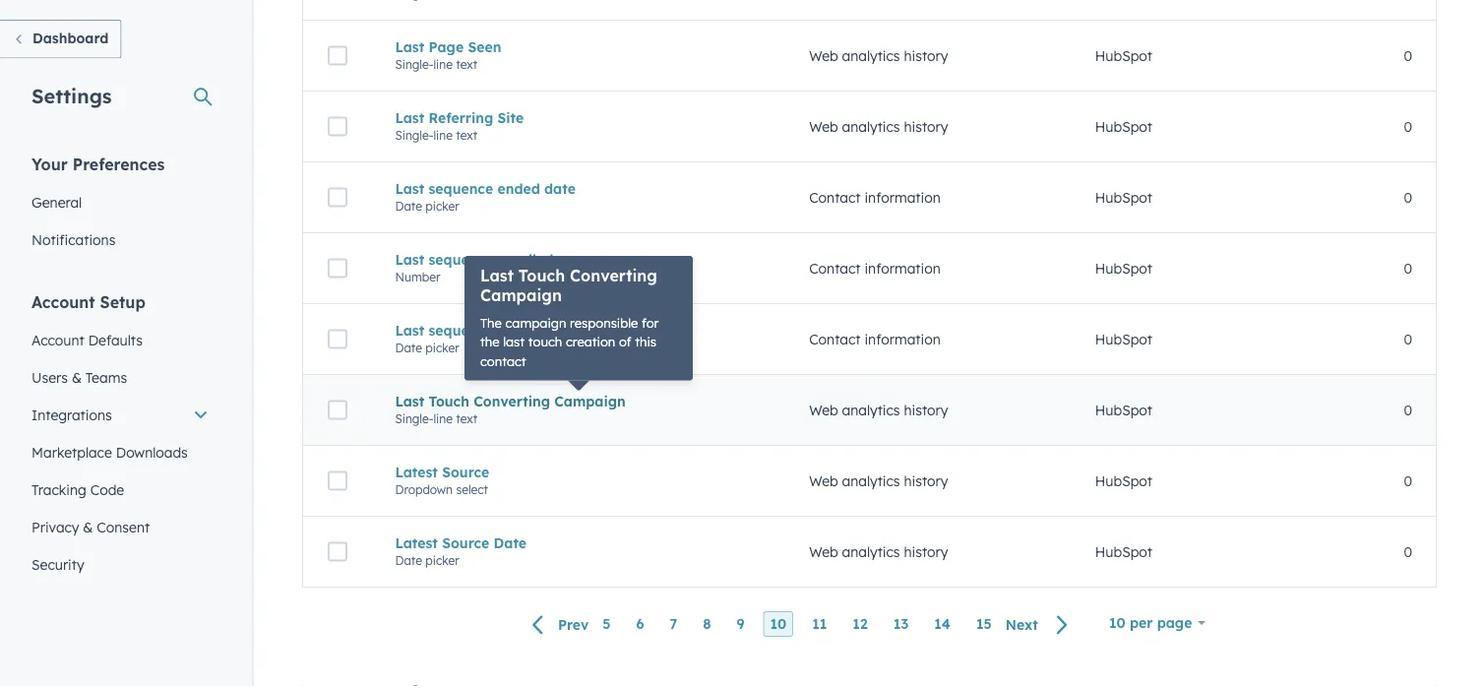 Task type: describe. For each thing, give the bounding box(es) containing it.
teams
[[85, 369, 127, 386]]

text inside last touch converting campaign single-line text
[[456, 411, 478, 426]]

& for privacy
[[83, 518, 93, 536]]

creation
[[566, 334, 616, 350]]

latest source button
[[395, 463, 762, 481]]

select
[[456, 482, 488, 497]]

14
[[934, 615, 951, 633]]

marketplace downloads link
[[20, 434, 221, 471]]

converting for last touch converting campaign single-line text
[[474, 393, 550, 410]]

privacy & consent link
[[20, 508, 221, 546]]

picker for last sequence enrolled date
[[426, 340, 459, 355]]

date up prev button
[[494, 534, 527, 552]]

10 for 10 per page
[[1109, 614, 1126, 631]]

your preferences
[[32, 154, 165, 174]]

account setup
[[32, 292, 145, 312]]

contact information for last sequence enrolled
[[809, 260, 941, 277]]

0 for last referring site
[[1404, 118, 1413, 135]]

picker inside the latest source date date picker
[[426, 553, 459, 568]]

account for account setup
[[32, 292, 95, 312]]

information for last sequence enrolled date
[[865, 331, 941, 348]]

tab panel containing last page seen
[[286, 0, 1453, 659]]

the
[[480, 334, 500, 350]]

notifications
[[32, 231, 116, 248]]

contact information for last sequence enrolled date
[[809, 331, 941, 348]]

14 button
[[928, 611, 958, 637]]

0 for last sequence enrolled date
[[1404, 331, 1413, 348]]

15 button
[[970, 611, 999, 637]]

web for latest source date
[[809, 543, 838, 560]]

site
[[498, 109, 524, 126]]

notifications link
[[20, 221, 221, 258]]

analytics for latest source
[[842, 472, 900, 489]]

privacy
[[32, 518, 79, 536]]

12
[[853, 615, 868, 633]]

analytics for last referring site
[[842, 118, 900, 135]]

hubspot for last referring site
[[1095, 118, 1153, 135]]

tracking
[[32, 481, 86, 498]]

last sequence enrolled button
[[395, 251, 762, 268]]

the
[[480, 315, 502, 331]]

0 for last sequence enrolled
[[1404, 260, 1413, 277]]

13
[[893, 615, 909, 633]]

7 button
[[663, 611, 684, 637]]

last page seen button
[[395, 38, 762, 55]]

latest source dropdown select
[[395, 463, 490, 497]]

last touch converting campaign button
[[395, 393, 762, 410]]

per
[[1130, 614, 1153, 631]]

this
[[635, 334, 657, 350]]

8
[[703, 615, 711, 633]]

last referring site button
[[395, 109, 762, 126]]

touch
[[528, 334, 562, 350]]

web for last touch converting campaign
[[809, 401, 838, 419]]

your
[[32, 154, 68, 174]]

web for latest source
[[809, 472, 838, 489]]

line for referring
[[434, 128, 453, 142]]

pagination navigation
[[521, 611, 1081, 638]]

contact for last sequence ended date
[[809, 189, 861, 206]]

dropdown
[[395, 482, 453, 497]]

last touch converting campaign tooltip
[[465, 256, 693, 380]]

integrations button
[[20, 396, 221, 434]]

information for last sequence enrolled
[[865, 260, 941, 277]]

history for last touch converting campaign
[[904, 401, 948, 419]]

date for last sequence enrolled date
[[558, 322, 589, 339]]

8 button
[[696, 611, 718, 637]]

integrations
[[32, 406, 112, 423]]

contact information for last sequence ended date
[[809, 189, 941, 206]]

9
[[737, 615, 745, 633]]

defaults
[[88, 331, 143, 348]]

tracking code link
[[20, 471, 221, 508]]

10 for 10
[[770, 615, 787, 633]]

single- inside last touch converting campaign single-line text
[[395, 411, 434, 426]]

hubspot for latest source date
[[1095, 543, 1153, 560]]

single- for page
[[395, 57, 434, 72]]

security
[[32, 556, 84, 573]]

5
[[603, 615, 611, 633]]

last sequence enrolled number
[[395, 251, 553, 284]]

hubspot for last sequence ended date
[[1095, 189, 1153, 206]]

analytics for last page seen
[[842, 47, 900, 64]]

ended
[[498, 180, 540, 197]]

date inside last sequence enrolled date date picker
[[395, 340, 422, 355]]

converting for last touch converting campaign the campaign responsible for the last touch creation of this contact
[[570, 266, 658, 285]]

users & teams link
[[20, 359, 221, 396]]

enrolled for last sequence enrolled
[[498, 251, 553, 268]]

privacy & consent
[[32, 518, 150, 536]]

last sequence ended date button
[[395, 180, 762, 197]]

referring
[[429, 109, 493, 126]]

web analytics history for last page seen
[[809, 47, 948, 64]]

latest for latest source
[[395, 463, 438, 481]]

consent
[[97, 518, 150, 536]]

0 for last page seen
[[1404, 47, 1413, 64]]

of
[[619, 334, 632, 350]]

contact for last sequence enrolled
[[809, 260, 861, 277]]

setup
[[100, 292, 145, 312]]

for
[[642, 315, 659, 331]]

users
[[32, 369, 68, 386]]

last for last sequence ended date date picker
[[395, 180, 424, 197]]

marketplace downloads
[[32, 443, 188, 461]]

last for last touch converting campaign single-line text
[[395, 393, 424, 410]]

web analytics history for latest source
[[809, 472, 948, 489]]

downloads
[[116, 443, 188, 461]]

prev button
[[521, 612, 596, 638]]

source for dropdown
[[442, 463, 490, 481]]

dashboard
[[32, 30, 109, 47]]

picker for last sequence ended date
[[426, 199, 459, 213]]

15
[[976, 615, 992, 633]]

10 per page
[[1109, 614, 1192, 631]]

last sequence enrolled date button
[[395, 322, 762, 339]]

text for page
[[456, 57, 478, 72]]

9 button
[[730, 611, 752, 637]]

page
[[1157, 614, 1192, 631]]

code
[[90, 481, 124, 498]]

general
[[32, 193, 82, 211]]

10 per page button
[[1097, 603, 1219, 643]]

users & teams
[[32, 369, 127, 386]]

web analytics history for last touch converting campaign
[[809, 401, 948, 419]]

hubspot for last touch converting campaign
[[1095, 401, 1153, 419]]



Task type: locate. For each thing, give the bounding box(es) containing it.
3 history from the top
[[904, 401, 948, 419]]

12 button
[[846, 611, 875, 637]]

date
[[544, 180, 576, 197], [558, 322, 589, 339]]

2 sequence from the top
[[429, 251, 493, 268]]

0 for last sequence ended date
[[1404, 189, 1413, 206]]

0 vertical spatial converting
[[570, 266, 658, 285]]

history for last page seen
[[904, 47, 948, 64]]

4 0 from the top
[[1404, 260, 1413, 277]]

touch inside last touch converting campaign the campaign responsible for the last touch creation of this contact
[[519, 266, 565, 285]]

7
[[670, 615, 677, 633]]

0 vertical spatial enrolled
[[498, 251, 553, 268]]

1 text from the top
[[456, 57, 478, 72]]

1 single- from the top
[[395, 57, 434, 72]]

web for last page seen
[[809, 47, 838, 64]]

0 vertical spatial picker
[[426, 199, 459, 213]]

0 for last touch converting campaign
[[1404, 401, 1413, 419]]

picker
[[426, 199, 459, 213], [426, 340, 459, 355], [426, 553, 459, 568]]

account
[[32, 292, 95, 312], [32, 331, 84, 348]]

account defaults
[[32, 331, 143, 348]]

last up latest source dropdown select
[[395, 393, 424, 410]]

touch inside last touch converting campaign single-line text
[[429, 393, 469, 410]]

source up select on the left of the page
[[442, 463, 490, 481]]

latest source date button
[[395, 534, 762, 552]]

touch for last touch converting campaign single-line text
[[429, 393, 469, 410]]

dashboard link
[[0, 20, 121, 59]]

10 button
[[763, 611, 794, 637]]

last touch converting campaign the campaign responsible for the last touch creation of this contact
[[480, 266, 659, 369]]

hubspot for last sequence enrolled date
[[1095, 331, 1153, 348]]

source for date
[[442, 534, 490, 552]]

1 vertical spatial source
[[442, 534, 490, 552]]

last page seen single-line text
[[395, 38, 501, 72]]

date up number
[[395, 199, 422, 213]]

picker down dropdown
[[426, 553, 459, 568]]

0 vertical spatial date
[[544, 180, 576, 197]]

6 hubspot from the top
[[1095, 401, 1153, 419]]

2 hubspot from the top
[[1095, 118, 1153, 135]]

1 history from the top
[[904, 47, 948, 64]]

2 vertical spatial picker
[[426, 553, 459, 568]]

single- for referring
[[395, 128, 434, 142]]

0 for latest source
[[1404, 472, 1413, 489]]

5 hubspot from the top
[[1095, 331, 1153, 348]]

source inside the latest source date date picker
[[442, 534, 490, 552]]

latest inside the latest source date date picker
[[395, 534, 438, 552]]

enrolled inside last sequence enrolled date date picker
[[498, 322, 553, 339]]

sequence for last sequence enrolled date
[[429, 322, 493, 339]]

last inside last touch converting campaign single-line text
[[395, 393, 424, 410]]

source inside latest source dropdown select
[[442, 463, 490, 481]]

2 vertical spatial single-
[[395, 411, 434, 426]]

4 web analytics history from the top
[[809, 472, 948, 489]]

0
[[1404, 47, 1413, 64], [1404, 118, 1413, 135], [1404, 189, 1413, 206], [1404, 260, 1413, 277], [1404, 331, 1413, 348], [1404, 401, 1413, 419], [1404, 472, 1413, 489], [1404, 543, 1413, 560]]

3 hubspot from the top
[[1095, 189, 1153, 206]]

3 web analytics history from the top
[[809, 401, 948, 419]]

0 vertical spatial source
[[442, 463, 490, 481]]

1 line from the top
[[434, 57, 453, 72]]

number
[[395, 269, 441, 284]]

0 vertical spatial touch
[[519, 266, 565, 285]]

campaign
[[506, 315, 566, 331]]

3 sequence from the top
[[429, 322, 493, 339]]

touch down last sequence enrolled date date picker
[[429, 393, 469, 410]]

account up users
[[32, 331, 84, 348]]

last left referring
[[395, 109, 424, 126]]

picker left the
[[426, 340, 459, 355]]

campaign inside last touch converting campaign the campaign responsible for the last touch creation of this contact
[[480, 285, 562, 305]]

1 vertical spatial line
[[434, 128, 453, 142]]

last for last sequence enrolled date date picker
[[395, 322, 424, 339]]

last referring site single-line text
[[395, 109, 524, 142]]

text inside last referring site single-line text
[[456, 128, 478, 142]]

1 vertical spatial text
[[456, 128, 478, 142]]

11 button
[[805, 611, 834, 637]]

sequence up number
[[429, 251, 493, 268]]

0 horizontal spatial touch
[[429, 393, 469, 410]]

2 contact information from the top
[[809, 260, 941, 277]]

history for latest source
[[904, 472, 948, 489]]

2 vertical spatial text
[[456, 411, 478, 426]]

1 vertical spatial date
[[558, 322, 589, 339]]

date
[[395, 199, 422, 213], [395, 340, 422, 355], [494, 534, 527, 552], [395, 553, 422, 568]]

4 hubspot from the top
[[1095, 260, 1153, 277]]

history for last referring site
[[904, 118, 948, 135]]

marketplace
[[32, 443, 112, 461]]

your preferences element
[[20, 153, 221, 258]]

contact information
[[809, 189, 941, 206], [809, 260, 941, 277], [809, 331, 941, 348]]

1 horizontal spatial &
[[83, 518, 93, 536]]

4 web from the top
[[809, 472, 838, 489]]

date inside last sequence enrolled date date picker
[[558, 322, 589, 339]]

2 text from the top
[[456, 128, 478, 142]]

3 information from the top
[[865, 331, 941, 348]]

6
[[636, 615, 644, 633]]

2 picker from the top
[[426, 340, 459, 355]]

2 analytics from the top
[[842, 118, 900, 135]]

date down dropdown
[[395, 553, 422, 568]]

8 0 from the top
[[1404, 543, 1413, 560]]

0 vertical spatial single-
[[395, 57, 434, 72]]

text for referring
[[456, 128, 478, 142]]

2 account from the top
[[32, 331, 84, 348]]

7 hubspot from the top
[[1095, 472, 1153, 489]]

campaign
[[480, 285, 562, 305], [554, 393, 626, 410]]

contact for last sequence enrolled date
[[809, 331, 861, 348]]

single- down page at the left top of page
[[395, 57, 434, 72]]

converting inside last touch converting campaign the campaign responsible for the last touch creation of this contact
[[570, 266, 658, 285]]

hubspot for latest source
[[1095, 472, 1153, 489]]

last inside last sequence enrolled number
[[395, 251, 424, 268]]

1 horizontal spatial converting
[[570, 266, 658, 285]]

web analytics history
[[809, 47, 948, 64], [809, 118, 948, 135], [809, 401, 948, 419], [809, 472, 948, 489], [809, 543, 948, 560]]

seen
[[468, 38, 501, 55]]

line inside last touch converting campaign single-line text
[[434, 411, 453, 426]]

4 history from the top
[[904, 472, 948, 489]]

line down page at the left top of page
[[434, 57, 453, 72]]

last for last page seen single-line text
[[395, 38, 424, 55]]

last inside last referring site single-line text
[[395, 109, 424, 126]]

web
[[809, 47, 838, 64], [809, 118, 838, 135], [809, 401, 838, 419], [809, 472, 838, 489], [809, 543, 838, 560]]

text down seen
[[456, 57, 478, 72]]

2 line from the top
[[434, 128, 453, 142]]

single- up latest source dropdown select
[[395, 411, 434, 426]]

0 vertical spatial line
[[434, 57, 453, 72]]

latest source date date picker
[[395, 534, 527, 568]]

5 0 from the top
[[1404, 331, 1413, 348]]

latest up dropdown
[[395, 463, 438, 481]]

latest for latest source date
[[395, 534, 438, 552]]

last inside last sequence ended date date picker
[[395, 180, 424, 197]]

1 sequence from the top
[[429, 180, 493, 197]]

last down last referring site single-line text
[[395, 180, 424, 197]]

2 latest from the top
[[395, 534, 438, 552]]

8 hubspot from the top
[[1095, 543, 1153, 560]]

1 information from the top
[[865, 189, 941, 206]]

information for last sequence ended date
[[865, 189, 941, 206]]

single- inside "last page seen single-line text"
[[395, 57, 434, 72]]

0 for latest source date
[[1404, 543, 1413, 560]]

preferences
[[73, 154, 165, 174]]

3 web from the top
[[809, 401, 838, 419]]

10
[[1109, 614, 1126, 631], [770, 615, 787, 633]]

history for latest source date
[[904, 543, 948, 560]]

web analytics history for latest source date
[[809, 543, 948, 560]]

0 vertical spatial latest
[[395, 463, 438, 481]]

single- inside last referring site single-line text
[[395, 128, 434, 142]]

hubspot for last page seen
[[1095, 47, 1153, 64]]

5 history from the top
[[904, 543, 948, 560]]

1 enrolled from the top
[[498, 251, 553, 268]]

campaign for last touch converting campaign single-line text
[[554, 393, 626, 410]]

0 vertical spatial account
[[32, 292, 95, 312]]

1 vertical spatial contact information
[[809, 260, 941, 277]]

next button
[[999, 612, 1081, 638]]

1 vertical spatial account
[[32, 331, 84, 348]]

last touch converting campaign single-line text
[[395, 393, 626, 426]]

last inside "last page seen single-line text"
[[395, 38, 424, 55]]

2 contact from the top
[[809, 260, 861, 277]]

0 vertical spatial contact information
[[809, 189, 941, 206]]

settings
[[32, 83, 112, 108]]

date inside last sequence ended date date picker
[[544, 180, 576, 197]]

security link
[[20, 546, 221, 583]]

1 vertical spatial contact
[[809, 260, 861, 277]]

picker up last sequence enrolled number
[[426, 199, 459, 213]]

account for account defaults
[[32, 331, 84, 348]]

last up the
[[480, 266, 514, 285]]

responsible
[[570, 315, 638, 331]]

1 latest from the top
[[395, 463, 438, 481]]

2 single- from the top
[[395, 128, 434, 142]]

touch for last touch converting campaign the campaign responsible for the last touch creation of this contact
[[519, 266, 565, 285]]

sequence left ended
[[429, 180, 493, 197]]

picker inside last sequence enrolled date date picker
[[426, 340, 459, 355]]

campaign for last touch converting campaign the campaign responsible for the last touch creation of this contact
[[480, 285, 562, 305]]

1 vertical spatial picker
[[426, 340, 459, 355]]

campaign down creation
[[554, 393, 626, 410]]

3 analytics from the top
[[842, 401, 900, 419]]

1 vertical spatial information
[[865, 260, 941, 277]]

1 analytics from the top
[[842, 47, 900, 64]]

5 web analytics history from the top
[[809, 543, 948, 560]]

0 vertical spatial &
[[72, 369, 82, 386]]

last left page at the left top of page
[[395, 38, 424, 55]]

1 contact information from the top
[[809, 189, 941, 206]]

sequence for last sequence ended date
[[429, 180, 493, 197]]

2 enrolled from the top
[[498, 322, 553, 339]]

source down select on the left of the page
[[442, 534, 490, 552]]

last
[[395, 38, 424, 55], [395, 109, 424, 126], [395, 180, 424, 197], [395, 251, 424, 268], [480, 266, 514, 285], [395, 322, 424, 339], [395, 393, 424, 410]]

2 web from the top
[[809, 118, 838, 135]]

0 vertical spatial campaign
[[480, 285, 562, 305]]

last inside last sequence enrolled date date picker
[[395, 322, 424, 339]]

1 vertical spatial sequence
[[429, 251, 493, 268]]

0 vertical spatial sequence
[[429, 180, 493, 197]]

1 source from the top
[[442, 463, 490, 481]]

1 account from the top
[[32, 292, 95, 312]]

analytics for latest source date
[[842, 543, 900, 560]]

account up account defaults
[[32, 292, 95, 312]]

line inside "last page seen single-line text"
[[434, 57, 453, 72]]

sequence inside last sequence ended date date picker
[[429, 180, 493, 197]]

2 vertical spatial line
[[434, 411, 453, 426]]

date for last sequence ended date
[[544, 180, 576, 197]]

10 left per
[[1109, 614, 1126, 631]]

last for last sequence enrolled number
[[395, 251, 424, 268]]

tracking code
[[32, 481, 124, 498]]

history
[[904, 47, 948, 64], [904, 118, 948, 135], [904, 401, 948, 419], [904, 472, 948, 489], [904, 543, 948, 560]]

11
[[812, 615, 827, 633]]

3 text from the top
[[456, 411, 478, 426]]

1 contact from the top
[[809, 189, 861, 206]]

7 0 from the top
[[1404, 472, 1413, 489]]

date down number
[[395, 340, 422, 355]]

campaign inside last touch converting campaign single-line text
[[554, 393, 626, 410]]

6 0 from the top
[[1404, 401, 1413, 419]]

general link
[[20, 184, 221, 221]]

line for page
[[434, 57, 453, 72]]

0 horizontal spatial converting
[[474, 393, 550, 410]]

next
[[1006, 616, 1038, 633]]

3 contact information from the top
[[809, 331, 941, 348]]

& right users
[[72, 369, 82, 386]]

last down number
[[395, 322, 424, 339]]

5 analytics from the top
[[842, 543, 900, 560]]

2 source from the top
[[442, 534, 490, 552]]

3 line from the top
[[434, 411, 453, 426]]

analytics
[[842, 47, 900, 64], [842, 118, 900, 135], [842, 401, 900, 419], [842, 472, 900, 489], [842, 543, 900, 560]]

text down referring
[[456, 128, 478, 142]]

1 hubspot from the top
[[1095, 47, 1153, 64]]

account setup element
[[20, 291, 221, 583]]

4 analytics from the top
[[842, 472, 900, 489]]

2 vertical spatial sequence
[[429, 322, 493, 339]]

3 0 from the top
[[1404, 189, 1413, 206]]

2 vertical spatial contact information
[[809, 331, 941, 348]]

3 single- from the top
[[395, 411, 434, 426]]

hubspot for last sequence enrolled
[[1095, 260, 1153, 277]]

source
[[442, 463, 490, 481], [442, 534, 490, 552]]

1 vertical spatial enrolled
[[498, 322, 553, 339]]

2 0 from the top
[[1404, 118, 1413, 135]]

13 button
[[887, 611, 916, 637]]

picker inside last sequence ended date date picker
[[426, 199, 459, 213]]

line
[[434, 57, 453, 72], [434, 128, 453, 142], [434, 411, 453, 426]]

last for last touch converting campaign the campaign responsible for the last touch creation of this contact
[[480, 266, 514, 285]]

0 vertical spatial text
[[456, 57, 478, 72]]

line inside last referring site single-line text
[[434, 128, 453, 142]]

1 horizontal spatial 10
[[1109, 614, 1126, 631]]

3 picker from the top
[[426, 553, 459, 568]]

last for last referring site single-line text
[[395, 109, 424, 126]]

1 horizontal spatial touch
[[519, 266, 565, 285]]

6 button
[[630, 611, 651, 637]]

1 vertical spatial campaign
[[554, 393, 626, 410]]

web analytics history for last referring site
[[809, 118, 948, 135]]

last up number
[[395, 251, 424, 268]]

last
[[503, 334, 525, 350]]

2 web analytics history from the top
[[809, 118, 948, 135]]

10 right 9
[[770, 615, 787, 633]]

enrolled inside last sequence enrolled number
[[498, 251, 553, 268]]

converting inside last touch converting campaign single-line text
[[474, 393, 550, 410]]

converting
[[570, 266, 658, 285], [474, 393, 550, 410]]

hubspot
[[1095, 47, 1153, 64], [1095, 118, 1153, 135], [1095, 189, 1153, 206], [1095, 260, 1153, 277], [1095, 331, 1153, 348], [1095, 401, 1153, 419], [1095, 472, 1153, 489], [1095, 543, 1153, 560]]

campaign up campaign
[[480, 285, 562, 305]]

enrolled for last sequence enrolled date
[[498, 322, 553, 339]]

sequence inside last sequence enrolled date date picker
[[429, 322, 493, 339]]

converting down contact
[[474, 393, 550, 410]]

text up latest source dropdown select
[[456, 411, 478, 426]]

last sequence ended date date picker
[[395, 180, 576, 213]]

text inside "last page seen single-line text"
[[456, 57, 478, 72]]

3 contact from the top
[[809, 331, 861, 348]]

converting up responsible
[[570, 266, 658, 285]]

10 inside 10 per page popup button
[[1109, 614, 1126, 631]]

latest down dropdown
[[395, 534, 438, 552]]

5 button
[[596, 611, 618, 637]]

single- down referring
[[395, 128, 434, 142]]

contact
[[809, 189, 861, 206], [809, 260, 861, 277], [809, 331, 861, 348]]

analytics for last touch converting campaign
[[842, 401, 900, 419]]

2 history from the top
[[904, 118, 948, 135]]

1 vertical spatial &
[[83, 518, 93, 536]]

tab panel
[[286, 0, 1453, 659]]

sequence up contact
[[429, 322, 493, 339]]

10 inside button
[[770, 615, 787, 633]]

1 web from the top
[[809, 47, 838, 64]]

1 vertical spatial latest
[[395, 534, 438, 552]]

contact
[[480, 353, 526, 369]]

& for users
[[72, 369, 82, 386]]

2 vertical spatial contact
[[809, 331, 861, 348]]

5 web from the top
[[809, 543, 838, 560]]

0 horizontal spatial 10
[[770, 615, 787, 633]]

& right privacy
[[83, 518, 93, 536]]

1 0 from the top
[[1404, 47, 1413, 64]]

1 vertical spatial single-
[[395, 128, 434, 142]]

sequence for last sequence enrolled
[[429, 251, 493, 268]]

0 horizontal spatial &
[[72, 369, 82, 386]]

date inside last sequence ended date date picker
[[395, 199, 422, 213]]

web for last referring site
[[809, 118, 838, 135]]

1 vertical spatial touch
[[429, 393, 469, 410]]

latest inside latest source dropdown select
[[395, 463, 438, 481]]

last sequence enrolled date date picker
[[395, 322, 589, 355]]

line down referring
[[434, 128, 453, 142]]

sequence inside last sequence enrolled number
[[429, 251, 493, 268]]

2 information from the top
[[865, 260, 941, 277]]

last inside last touch converting campaign the campaign responsible for the last touch creation of this contact
[[480, 266, 514, 285]]

0 vertical spatial information
[[865, 189, 941, 206]]

0 vertical spatial contact
[[809, 189, 861, 206]]

1 vertical spatial converting
[[474, 393, 550, 410]]

prev
[[558, 616, 589, 633]]

touch up campaign
[[519, 266, 565, 285]]

2 vertical spatial information
[[865, 331, 941, 348]]

sequence
[[429, 180, 493, 197], [429, 251, 493, 268], [429, 322, 493, 339]]

1 web analytics history from the top
[[809, 47, 948, 64]]

account defaults link
[[20, 321, 221, 359]]

page
[[429, 38, 464, 55]]

1 picker from the top
[[426, 199, 459, 213]]

line up latest source dropdown select
[[434, 411, 453, 426]]



Task type: vqa. For each thing, say whether or not it's contained in the screenshot.
14
yes



